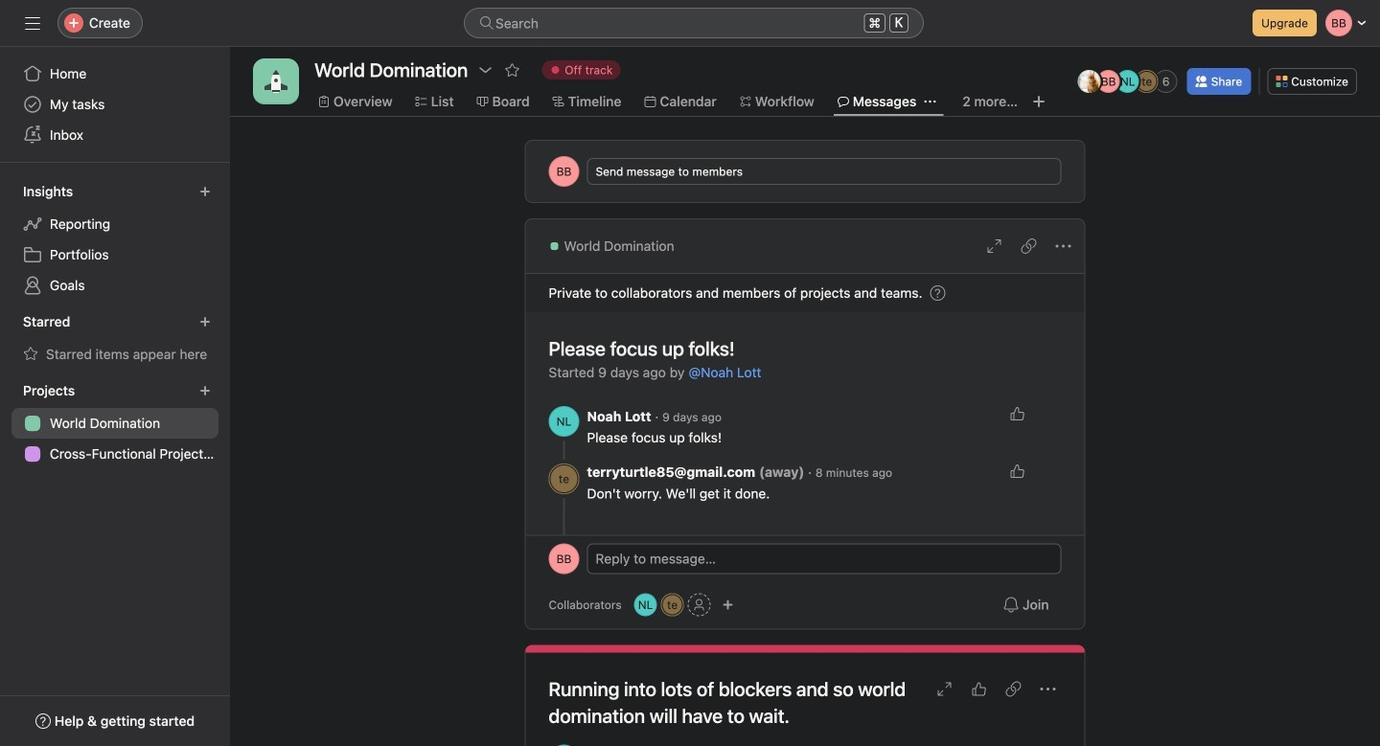 Task type: describe. For each thing, give the bounding box(es) containing it.
new project or portfolio image
[[199, 385, 211, 397]]

0 horizontal spatial add or remove collaborators image
[[634, 594, 657, 617]]

2 0 likes. click to like this message comment image from the top
[[1010, 464, 1025, 479]]

add tab image
[[1031, 94, 1047, 109]]

show options image
[[478, 62, 493, 78]]

new insights image
[[199, 186, 211, 197]]

1 0 likes. click to like this message comment image from the top
[[1010, 406, 1025, 422]]

rocket image
[[265, 70, 288, 93]]

tab actions image
[[924, 96, 936, 107]]

add to starred image
[[504, 62, 520, 78]]

0 vertical spatial copy link image
[[1021, 239, 1036, 254]]

projects element
[[0, 374, 230, 473]]



Task type: locate. For each thing, give the bounding box(es) containing it.
None field
[[464, 8, 924, 38]]

0 vertical spatial full screen image
[[987, 239, 1002, 254]]

hide sidebar image
[[25, 15, 40, 31]]

insights element
[[0, 174, 230, 305]]

copy link image left more actions image
[[1021, 239, 1036, 254]]

copy link image
[[1021, 239, 1036, 254], [1006, 682, 1021, 697]]

full screen image
[[987, 239, 1002, 254], [937, 682, 952, 697]]

copy link image right 0 likes. click to like this task icon
[[1006, 682, 1021, 697]]

full screen image left 0 likes. click to like this task icon
[[937, 682, 952, 697]]

starred element
[[0, 305, 230, 374]]

open user profile image
[[549, 544, 579, 575]]

add or remove collaborators image
[[634, 594, 657, 617], [722, 599, 734, 611]]

full screen image for 0 likes. click to like this task icon
[[937, 682, 952, 697]]

1 vertical spatial 0 likes. click to like this message comment image
[[1010, 464, 1025, 479]]

add items to starred image
[[199, 316, 211, 328]]

0 horizontal spatial full screen image
[[937, 682, 952, 697]]

1 horizontal spatial add or remove collaborators image
[[722, 599, 734, 611]]

1 horizontal spatial full screen image
[[987, 239, 1002, 254]]

1 vertical spatial full screen image
[[937, 682, 952, 697]]

full screen image left more actions image
[[987, 239, 1002, 254]]

0 likes. click to like this message comment image
[[1010, 406, 1025, 422], [1010, 464, 1025, 479]]

Search tasks, projects, and more text field
[[464, 8, 924, 38]]

0 vertical spatial 0 likes. click to like this message comment image
[[1010, 406, 1025, 422]]

more actions image
[[1056, 239, 1071, 254]]

1 vertical spatial copy link image
[[1006, 682, 1021, 697]]

open user profile image
[[549, 406, 579, 437]]

0 likes. click to like this task image
[[971, 682, 987, 697]]

global element
[[0, 47, 230, 162]]

full screen image for the copy link icon to the top
[[987, 239, 1002, 254]]



Task type: vqa. For each thing, say whether or not it's contained in the screenshot.
0 likes. Click to like this message comment image
yes



